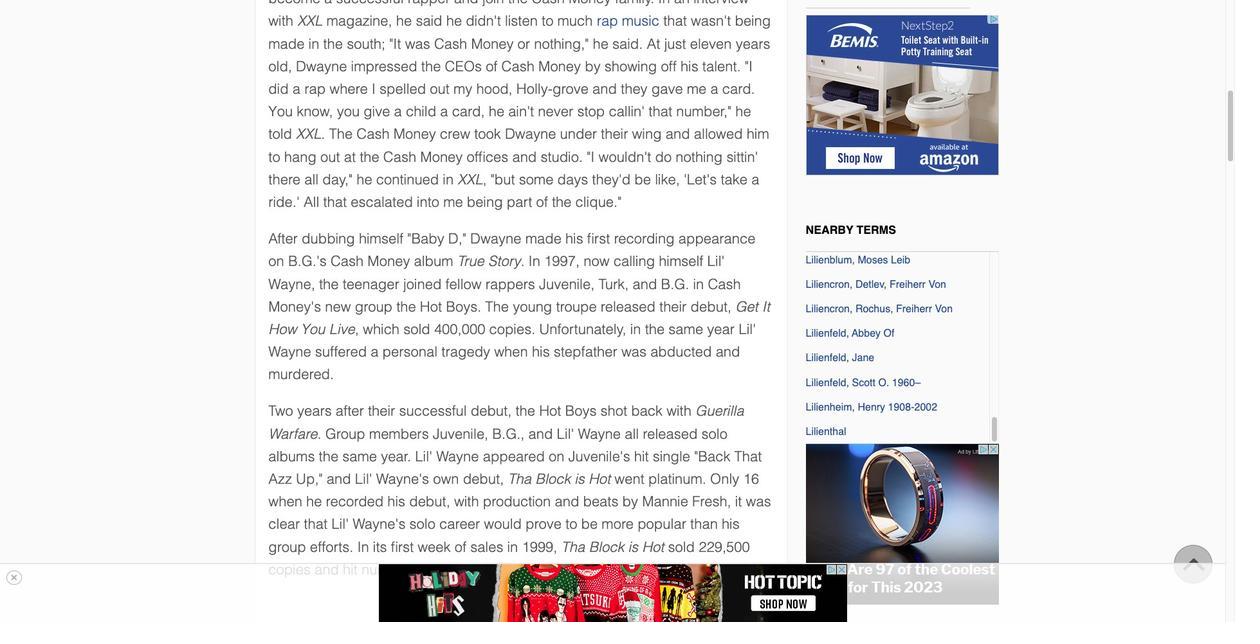 Task type: locate. For each thing, give the bounding box(es) containing it.
0 vertical spatial all
[[304, 172, 319, 188]]

to right listen
[[542, 13, 553, 29]]

in right continued
[[443, 172, 454, 188]]

1 vertical spatial liliencron,
[[806, 304, 853, 315]]

2 horizontal spatial was
[[746, 494, 771, 510]]

was left abducted
[[621, 344, 647, 360]]

hit up the went
[[634, 449, 649, 465]]

group
[[355, 299, 392, 315], [268, 539, 306, 556]]

1 horizontal spatial you
[[301, 322, 325, 338]]

1 vertical spatial is
[[628, 539, 638, 556]]

to down told
[[268, 149, 280, 165]]

old,
[[268, 58, 292, 74]]

you inside get it how you live
[[301, 322, 325, 338]]

didn't
[[466, 13, 501, 29]]

the
[[329, 126, 353, 142], [485, 299, 509, 315]]

be left "like,"
[[634, 172, 651, 188]]

1 horizontal spatial by
[[622, 494, 638, 510]]

group down teenager
[[355, 299, 392, 315]]

dwayne down ain't
[[505, 126, 556, 142]]

on down 'after'
[[268, 254, 284, 270]]

in right b.g.
[[693, 276, 704, 292]]

wayne,
[[268, 276, 315, 292]]

lilienfeld, scott o. 1960– link
[[806, 373, 921, 389]]

to right prove
[[565, 517, 577, 533]]

liliencron, detlev, freiherr von
[[806, 279, 946, 291]]

2 vertical spatial lilienfeld,
[[806, 377, 849, 389]]

the inside . the cash money crew took dwayne under their wing and allowed him to hang out at the cash money offices and studio. "i wouldn't do nothing sittin' there all day," he continued in
[[329, 126, 353, 142]]

cash down dubbing
[[331, 254, 364, 270]]

juvenile, inside '. in 1997, now calling himself lil' wayne, the teenager joined fellow rappers juvenile, turk, and b.g. in cash money's new group the hot boys. the young troupe released their debut,'
[[539, 276, 595, 292]]

1 vertical spatial in
[[357, 539, 369, 556]]

sold down popular
[[668, 539, 695, 556]]

stop
[[577, 104, 605, 120]]

0 vertical spatial you
[[268, 104, 293, 120]]

take
[[721, 172, 747, 188]]

2 vertical spatial wayne
[[436, 449, 479, 465]]

lil' right year.
[[415, 449, 432, 465]]

tha up production
[[508, 472, 531, 488]]

juvenile, down 1997,
[[539, 276, 595, 292]]

. for group
[[317, 426, 321, 442]]

the left "south;"
[[323, 36, 343, 52]]

. inside . the cash money crew took dwayne under their wing and allowed him to hang out at the cash money offices and studio. "i wouldn't do nothing sittin' there all day," he continued in
[[321, 126, 325, 142]]

lilienheim, henry 1908-2002 link
[[806, 398, 937, 414]]

group inside went platinum. only 16 when he recorded his debut, with production and beats by mannie fresh, it was clear that lil' wayne's solo career would prove to be more popular than his group efforts. in its first week of sales in 1999,
[[268, 539, 306, 556]]

dwayne inside the after dubbing himself "baby d," dwayne made his first recording appearance on b.g.'s cash money album
[[470, 231, 521, 247]]

money down crew
[[420, 149, 463, 165]]

0 vertical spatial first
[[587, 231, 610, 247]]

the down days
[[552, 194, 572, 210]]

1 vertical spatial when
[[268, 494, 302, 510]]

and down year
[[716, 344, 740, 360]]

dwayne up true story
[[470, 231, 521, 247]]

0 horizontal spatial years
[[297, 404, 332, 420]]

me right into
[[443, 194, 463, 210]]

that up just
[[663, 13, 687, 29]]

liliencron,
[[806, 279, 853, 291], [806, 304, 853, 315]]

solo up "back
[[702, 426, 728, 442]]

by up grove
[[585, 58, 601, 74]]

hot left boys
[[539, 404, 561, 420]]

block down more
[[589, 539, 624, 556]]

0 vertical spatial by
[[585, 58, 601, 74]]

1 horizontal spatial same
[[669, 322, 703, 338]]

wayne up the own
[[436, 449, 479, 465]]

1 vertical spatial you
[[301, 322, 325, 338]]

1 horizontal spatial all
[[625, 426, 639, 442]]

0 vertical spatial when
[[494, 344, 528, 360]]

0 horizontal spatial be
[[581, 517, 598, 533]]

1 horizontal spatial when
[[494, 344, 528, 360]]

when inside , which sold 400,000 copies. unfortunately, in the same year lil' wayne suffered a personal tragedy when his stepfather was abducted and murdered.
[[494, 344, 528, 360]]

1 horizontal spatial being
[[735, 13, 771, 29]]

a down "which" at the bottom left of page
[[371, 344, 379, 360]]

debut, up b.g.,
[[471, 404, 512, 420]]

0 vertical spatial same
[[669, 322, 703, 338]]

of down career
[[455, 539, 466, 556]]

wasn't
[[691, 13, 731, 29]]

number
[[362, 562, 410, 578]]

first
[[587, 231, 610, 247], [391, 539, 414, 556]]

true
[[457, 254, 484, 270]]

1 vertical spatial made
[[525, 231, 562, 247]]

1 vertical spatial on
[[549, 449, 564, 465]]

0 vertical spatial their
[[601, 126, 628, 142]]

1 horizontal spatial juvenile,
[[539, 276, 595, 292]]

wayne's
[[376, 472, 429, 488], [353, 517, 406, 533]]

lilienthal link
[[806, 423, 846, 439]]

south;
[[347, 36, 385, 52]]

lil' up efforts.
[[331, 517, 349, 533]]

that up efforts.
[[304, 517, 327, 533]]

be down beats
[[581, 517, 598, 533]]

of inside , "but some days they'd be like, 'let's take a ride.' all that escalated into me being part of the clique."
[[536, 194, 548, 210]]

0 horizontal spatial all
[[304, 172, 319, 188]]

liliencron, up the lilienfeld, abbey of "link"
[[806, 304, 853, 315]]

wayne down how
[[268, 344, 311, 360]]

1 vertical spatial lilienfeld,
[[806, 353, 849, 364]]

tha
[[508, 472, 531, 488], [561, 539, 585, 556]]

1 horizontal spatial first
[[587, 231, 610, 247]]

block
[[535, 472, 571, 488], [589, 539, 624, 556]]

1 vertical spatial xxl
[[296, 126, 321, 142]]

. inside '. in 1997, now calling himself lil' wayne, the teenager joined fellow rappers juvenile, turk, and b.g. in cash money's new group the hot boys. the young troupe released their debut,'
[[521, 254, 525, 270]]

1 lilienfeld, from the top
[[806, 328, 849, 340]]

0 vertical spatial wayne's
[[376, 472, 429, 488]]

liliencron, for liliencron, rochus, freiherr von
[[806, 304, 853, 315]]

out
[[430, 81, 450, 97], [320, 149, 340, 165]]

that inside , "but some days they'd be like, 'let's take a ride.' all that escalated into me being part of the clique."
[[323, 194, 347, 210]]

.
[[321, 126, 325, 142], [521, 254, 525, 270], [317, 426, 321, 442]]

0 horizontal spatial out
[[320, 149, 340, 165]]

in inside went platinum. only 16 when he recorded his debut, with production and beats by mannie fresh, it was clear that lil' wayne's solo career would prove to be more popular than his group efforts. in its first week of sales in 1999,
[[357, 539, 369, 556]]

0 horizontal spatial being
[[467, 194, 503, 210]]

1 vertical spatial their
[[659, 299, 687, 315]]

his inside the after dubbing himself "baby d," dwayne made his first recording appearance on b.g.'s cash money album
[[565, 231, 583, 247]]

debut, inside . group members juvenile, b.g., and lil' wayne all released solo albums the same year. lil' wayne appeared on juvenile's hit single "back that azz up," and lil' wayne's own debut,
[[463, 472, 504, 488]]

azz
[[268, 472, 292, 488]]

unfortunately,
[[539, 322, 626, 338]]

1 vertical spatial wayne's
[[353, 517, 406, 533]]

that
[[734, 449, 762, 465]]

released up "single"
[[643, 426, 698, 442]]

years up warfare
[[297, 404, 332, 420]]

1 horizontal spatial "i
[[745, 58, 753, 74]]

d,"
[[448, 231, 466, 247]]

0 vertical spatial ,
[[483, 172, 487, 188]]

0 horizontal spatial himself
[[359, 231, 403, 247]]

0 horizontal spatial rap
[[304, 81, 326, 97]]

freiherr right rochus,
[[896, 304, 932, 315]]

first inside went platinum. only 16 when he recorded his debut, with production and beats by mannie fresh, it was clear that lil' wayne's solo career would prove to be more popular than his group efforts. in its first week of sales in 1999,
[[391, 539, 414, 556]]

beats
[[583, 494, 618, 510]]

a right 'take'
[[751, 172, 759, 188]]

0 vertical spatial to
[[542, 13, 553, 29]]

in left "south;"
[[308, 36, 319, 52]]

2 liliencron, from the top
[[806, 304, 853, 315]]

released
[[601, 299, 655, 315], [643, 426, 698, 442]]

1 vertical spatial was
[[621, 344, 647, 360]]

juvenile's
[[568, 449, 630, 465]]

on inside sold 229,500 copies and hit number three on the
[[450, 562, 466, 578]]

"i down under
[[587, 149, 595, 165]]

you up told
[[268, 104, 293, 120]]

1 horizontal spatial wayne
[[436, 449, 479, 465]]

. inside . group members juvenile, b.g., and lil' wayne all released solo albums the same year. lil' wayne appeared on juvenile's hit single "back that azz up," and lil' wayne's own debut,
[[317, 426, 321, 442]]

up,"
[[296, 472, 323, 488]]

2 horizontal spatial to
[[565, 517, 577, 533]]

years
[[736, 36, 770, 52], [297, 404, 332, 420]]

1 vertical spatial being
[[467, 194, 503, 210]]

1 horizontal spatial me
[[687, 81, 707, 97]]

, inside , which sold 400,000 copies. unfortunately, in the same year lil' wayne suffered a personal tragedy when his stepfather was abducted and murdered.
[[355, 322, 359, 338]]

that wasn't being made in the south; "it was cash money or nothing," he said. at just eleven years old, dwayne impressed the ceos of cash money by showing off his talent. "i did a rap where i spelled out my hood, holly-grove and they gave me a card. you know, you give a child a card, he ain't never stop callin' that number," he told
[[268, 13, 771, 142]]

fresh,
[[692, 494, 731, 510]]

1 vertical spatial all
[[625, 426, 639, 442]]

0 horizontal spatial you
[[268, 104, 293, 120]]

the right at
[[360, 149, 379, 165]]

popular
[[638, 517, 686, 533]]

debut, down the own
[[409, 494, 450, 510]]

their inside '. in 1997, now calling himself lil' wayne, the teenager joined fellow rappers juvenile, turk, and b.g. in cash money's new group the hot boys. the young troupe released their debut,'
[[659, 299, 687, 315]]

1 horizontal spatial was
[[621, 344, 647, 360]]

liliencron, for liliencron, detlev, freiherr von
[[806, 279, 853, 291]]

he down up,"
[[306, 494, 322, 510]]

0 vertical spatial liliencron,
[[806, 279, 853, 291]]

in left 'its'
[[357, 539, 369, 556]]

, inside , "but some days they'd be like, 'let's take a ride.' all that escalated into me being part of the clique."
[[483, 172, 487, 188]]

solo inside went platinum. only 16 when he recorded his debut, with production and beats by mannie fresh, it was clear that lil' wayne's solo career would prove to be more popular than his group efforts. in its first week of sales in 1999,
[[409, 517, 435, 533]]

made up 1997,
[[525, 231, 562, 247]]

a inside , "but some days they'd be like, 'let's take a ride.' all that escalated into me being part of the clique."
[[751, 172, 759, 188]]

he right "day,""
[[357, 172, 372, 188]]

0 vertical spatial lilienfeld,
[[806, 328, 849, 340]]

, left "but
[[483, 172, 487, 188]]

continued
[[376, 172, 439, 188]]

scott
[[852, 377, 875, 389]]

his down copies.
[[532, 344, 550, 360]]

live
[[329, 322, 355, 338]]

advertisement region
[[806, 15, 999, 176], [806, 445, 999, 605], [379, 565, 847, 623]]

1 vertical spatial first
[[391, 539, 414, 556]]

being
[[735, 13, 771, 29], [467, 194, 503, 210]]

their down b.g.
[[659, 299, 687, 315]]

of up 'hood,'
[[486, 58, 498, 74]]

in right unfortunately,
[[630, 322, 641, 338]]

being inside , "but some days they'd be like, 'let's take a ride.' all that escalated into me being part of the clique."
[[467, 194, 503, 210]]

lil' inside went platinum. only 16 when he recorded his debut, with production and beats by mannie fresh, it was clear that lil' wayne's solo career would prove to be more popular than his group efforts. in its first week of sales in 1999,
[[331, 517, 349, 533]]

terms
[[856, 223, 896, 236]]

cash up get
[[708, 276, 741, 292]]

murdered.
[[268, 367, 334, 383]]

lilienfeld, inside "link"
[[806, 328, 849, 340]]

wayne inside , which sold 400,000 copies. unfortunately, in the same year lil' wayne suffered a personal tragedy when his stepfather was abducted and murdered.
[[268, 344, 311, 360]]

2 vertical spatial their
[[368, 404, 395, 420]]

0 vertical spatial made
[[268, 36, 305, 52]]

1 vertical spatial "i
[[587, 149, 595, 165]]

1 vertical spatial released
[[643, 426, 698, 442]]

3 lilienfeld, from the top
[[806, 377, 849, 389]]

music
[[622, 13, 659, 29]]

the down you
[[329, 126, 353, 142]]

0 horizontal spatial when
[[268, 494, 302, 510]]

all
[[304, 194, 319, 210]]

hit inside . group members juvenile, b.g., and lil' wayne all released solo albums the same year. lil' wayne appeared on juvenile's hit single "back that azz up," and lil' wayne's own debut,
[[634, 449, 649, 465]]

1 horizontal spatial the
[[485, 299, 509, 315]]

1 vertical spatial himself
[[659, 254, 703, 270]]

clique."
[[575, 194, 622, 210]]

lilienfeld, for lilienfeld, abbey of
[[806, 328, 849, 340]]

his right off
[[681, 58, 698, 74]]

0 horizontal spatial first
[[391, 539, 414, 556]]

1 horizontal spatial himself
[[659, 254, 703, 270]]

xxl left 'magazine,'
[[297, 13, 322, 29]]

1 horizontal spatial rap
[[597, 13, 618, 29]]

himself down escalated on the top of page
[[359, 231, 403, 247]]

their up wouldn't on the top of the page
[[601, 126, 628, 142]]

xxl down know,
[[296, 126, 321, 142]]

1960–
[[892, 377, 921, 389]]

0 vertical spatial is
[[575, 472, 585, 488]]

1 vertical spatial ,
[[355, 322, 359, 338]]

1 vertical spatial von
[[935, 304, 953, 315]]

freiherr down leib
[[890, 279, 926, 291]]

sold inside , which sold 400,000 copies. unfortunately, in the same year lil' wayne suffered a personal tragedy when his stepfather was abducted and murdered.
[[403, 322, 430, 338]]

1 liliencron, from the top
[[806, 279, 853, 291]]

1 vertical spatial tha
[[561, 539, 585, 556]]

16
[[743, 472, 759, 488]]

hot down joined
[[420, 299, 442, 315]]

1 vertical spatial solo
[[409, 517, 435, 533]]

the up abducted
[[645, 322, 665, 338]]

0 vertical spatial "i
[[745, 58, 753, 74]]

he
[[396, 13, 412, 29], [446, 13, 462, 29], [593, 36, 609, 52], [489, 104, 504, 120], [735, 104, 751, 120], [357, 172, 372, 188], [306, 494, 322, 510]]

its
[[373, 539, 387, 556]]

1 vertical spatial be
[[581, 517, 598, 533]]

1 vertical spatial dwayne
[[505, 126, 556, 142]]

me inside , "but some days they'd be like, 'let's take a ride.' all that escalated into me being part of the clique."
[[443, 194, 463, 210]]

lilienfeld, up lilienfeld, jane link
[[806, 328, 849, 340]]

nearby
[[806, 223, 853, 236]]

1 horizontal spatial made
[[525, 231, 562, 247]]

money down the nothing," at the top left of the page
[[538, 58, 581, 74]]

0 vertical spatial the
[[329, 126, 353, 142]]

debut, inside '. in 1997, now calling himself lil' wayne, the teenager joined fellow rappers juvenile, turk, and b.g. in cash money's new group the hot boys. the young troupe released their debut,'
[[691, 299, 731, 315]]

his
[[681, 58, 698, 74], [565, 231, 583, 247], [532, 344, 550, 360], [387, 494, 405, 510], [722, 517, 740, 533]]

lilienfeld, jane
[[806, 353, 874, 364]]

wayne's up 'its'
[[353, 517, 406, 533]]

the down the rappers
[[485, 299, 509, 315]]

and up the stop
[[592, 81, 617, 97]]

cash up continued
[[383, 149, 416, 165]]

me up 'number,"'
[[687, 81, 707, 97]]

be inside , "but some days they'd be like, 'let's take a ride.' all that escalated into me being part of the clique."
[[634, 172, 651, 188]]

tha block is hot down more
[[561, 539, 664, 556]]

0 horizontal spatial to
[[268, 149, 280, 165]]

wayne's down year.
[[376, 472, 429, 488]]

0 vertical spatial me
[[687, 81, 707, 97]]

o.
[[878, 377, 889, 389]]

sold inside sold 229,500 copies and hit number three on the
[[668, 539, 695, 556]]

it
[[735, 494, 742, 510]]

"i inside 'that wasn't being made in the south; "it was cash money or nothing," he said. at just eleven years old, dwayne impressed the ceos of cash money by showing off his talent. "i did a rap where i spelled out my hood, holly-grove and they gave me a card. you know, you give a child a card, he ain't never stop callin' that number," he told'
[[745, 58, 753, 74]]

b.g.'s
[[288, 254, 327, 270]]

was right it in the bottom of the page
[[746, 494, 771, 510]]

was right "it
[[405, 36, 430, 52]]

suffered
[[315, 344, 367, 360]]

1 vertical spatial block
[[589, 539, 624, 556]]

and inside , which sold 400,000 copies. unfortunately, in the same year lil' wayne suffered a personal tragedy when his stepfather was abducted and murdered.
[[716, 344, 740, 360]]

2 lilienfeld, from the top
[[806, 353, 849, 364]]

0 vertical spatial dwayne
[[296, 58, 347, 74]]

did
[[268, 81, 289, 97]]

0 horizontal spatial tha
[[508, 472, 531, 488]]

more
[[602, 517, 634, 533]]

days
[[557, 172, 588, 188]]

block up production
[[535, 472, 571, 488]]

liliencron, down lilienblum,
[[806, 279, 853, 291]]

0 vertical spatial tha block is hot
[[508, 472, 611, 488]]

0 horizontal spatial by
[[585, 58, 601, 74]]

1 horizontal spatial with
[[667, 404, 691, 420]]

on right three
[[450, 562, 466, 578]]

me
[[687, 81, 707, 97], [443, 194, 463, 210]]

of inside 'that wasn't being made in the south; "it was cash money or nothing," he said. at just eleven years old, dwayne impressed the ceos of cash money by showing off his talent. "i did a rap where i spelled out my hood, holly-grove and they gave me a card. you know, you give a child a card, he ain't never stop callin' that number," he told'
[[486, 58, 498, 74]]

in up billboard
[[507, 539, 518, 556]]

money up teenager
[[368, 254, 410, 270]]

year.
[[381, 449, 411, 465]]

he up "it
[[396, 13, 412, 29]]

1 horizontal spatial be
[[634, 172, 651, 188]]

you down money's at left
[[301, 322, 325, 338]]

1 vertical spatial hit
[[343, 562, 358, 578]]

1 vertical spatial tha block is hot
[[561, 539, 664, 556]]

debut,
[[691, 299, 731, 315], [471, 404, 512, 420], [463, 472, 504, 488], [409, 494, 450, 510]]

lil' inside '. in 1997, now calling himself lil' wayne, the teenager joined fellow rappers juvenile, turk, and b.g. in cash money's new group the hot boys. the young troupe released their debut,'
[[707, 254, 725, 270]]

. down know,
[[321, 126, 325, 142]]

by inside went platinum. only 16 when he recorded his debut, with production and beats by mannie fresh, it was clear that lil' wayne's solo career would prove to be more popular than his group efforts. in its first week of sales in 1999,
[[622, 494, 638, 510]]

dwayne inside . the cash money crew took dwayne under their wing and allowed him to hang out at the cash money offices and studio. "i wouldn't do nothing sittin' there all day," he continued in
[[505, 126, 556, 142]]

1 horizontal spatial in
[[529, 254, 540, 270]]

they'd
[[592, 172, 631, 188]]

would
[[484, 517, 522, 533]]

juvenile,
[[539, 276, 595, 292], [433, 426, 488, 442]]

2 horizontal spatial on
[[549, 449, 564, 465]]

personal
[[382, 344, 438, 360]]

1999,
[[522, 539, 557, 556]]

0 vertical spatial block
[[535, 472, 571, 488]]

0 vertical spatial years
[[736, 36, 770, 52]]

von for liliencron, rochus, freiherr von
[[935, 304, 953, 315]]

story
[[488, 254, 521, 270]]

the
[[323, 36, 343, 52], [421, 58, 441, 74], [360, 149, 379, 165], [552, 194, 572, 210], [319, 276, 339, 292], [396, 299, 416, 315], [645, 322, 665, 338], [516, 404, 535, 420], [319, 449, 338, 465], [470, 562, 489, 578]]

2 vertical spatial dwayne
[[470, 231, 521, 247]]

he down 'hood,'
[[489, 104, 504, 120]]

the inside '. in 1997, now calling himself lil' wayne, the teenager joined fellow rappers juvenile, turk, and b.g. in cash money's new group the hot boys. the young troupe released their debut,'
[[485, 299, 509, 315]]

abducted
[[650, 344, 712, 360]]

first up now
[[587, 231, 610, 247]]

wayne
[[268, 344, 311, 360], [578, 426, 621, 442], [436, 449, 479, 465]]

rap inside 'that wasn't being made in the south; "it was cash money or nothing," he said. at just eleven years old, dwayne impressed the ceos of cash money by showing off his talent. "i did a rap where i spelled out my hood, holly-grove and they gave me a card. you know, you give a child a card, he ain't never stop callin' that number," he told'
[[304, 81, 326, 97]]

boys.
[[446, 299, 481, 315]]

magazine,
[[326, 13, 392, 29]]

hot inside '. in 1997, now calling himself lil' wayne, the teenager joined fellow rappers juvenile, turk, and b.g. in cash money's new group the hot boys. the young troupe released their debut,'
[[420, 299, 442, 315]]

the inside . group members juvenile, b.g., and lil' wayne all released solo albums the same year. lil' wayne appeared on juvenile's hit single "back that azz up," and lil' wayne's own debut,
[[319, 449, 338, 465]]

same up abducted
[[669, 322, 703, 338]]

now
[[584, 254, 610, 270]]

2 vertical spatial on
[[450, 562, 466, 578]]

0 vertical spatial being
[[735, 13, 771, 29]]

and down efforts.
[[315, 562, 339, 578]]

he inside . the cash money crew took dwayne under their wing and allowed him to hang out at the cash money offices and studio. "i wouldn't do nothing sittin' there all day," he continued in
[[357, 172, 372, 188]]

group inside '. in 1997, now calling himself lil' wayne, the teenager joined fellow rappers juvenile, turk, and b.g. in cash money's new group the hot boys. the young troupe released their debut,'
[[355, 299, 392, 315]]

copies.
[[489, 322, 535, 338]]

0 horizontal spatial in
[[357, 539, 369, 556]]

lil' up recorded
[[355, 472, 372, 488]]

part
[[507, 194, 532, 210]]

0 horizontal spatial the
[[329, 126, 353, 142]]

on left the juvenile's
[[549, 449, 564, 465]]

1 vertical spatial sold
[[668, 539, 695, 556]]

"i inside . the cash money crew took dwayne under their wing and allowed him to hang out at the cash money offices and studio. "i wouldn't do nothing sittin' there all day," he continued in
[[587, 149, 595, 165]]

1 horizontal spatial sold
[[668, 539, 695, 556]]

"i up card.
[[745, 58, 753, 74]]

that
[[663, 13, 687, 29], [649, 104, 672, 120], [323, 194, 347, 210], [304, 517, 327, 533]]

freiherr for detlev,
[[890, 279, 926, 291]]

0 vertical spatial on
[[268, 254, 284, 270]]

1908-
[[888, 402, 914, 413]]



Task type: vqa. For each thing, say whether or not it's contained in the screenshot.
made
yes



Task type: describe. For each thing, give the bounding box(es) containing it.
lilienfeld, for lilienfeld, scott o. 1960–
[[806, 377, 849, 389]]

when inside went platinum. only 16 when he recorded his debut, with production and beats by mannie fresh, it was clear that lil' wayne's solo career would prove to be more popular than his group efforts. in its first week of sales in 1999,
[[268, 494, 302, 510]]

billboard
[[493, 562, 550, 578]]

he inside went platinum. only 16 when he recorded his debut, with production and beats by mannie fresh, it was clear that lil' wayne's solo career would prove to be more popular than his group efforts. in its first week of sales in 1999,
[[306, 494, 322, 510]]

the inside , "but some days they'd be like, 'let's take a ride.' all that escalated into me being part of the clique."
[[552, 194, 572, 210]]

than
[[690, 517, 718, 533]]

prove
[[526, 517, 562, 533]]

young
[[513, 299, 552, 315]]

first inside the after dubbing himself "baby d," dwayne made his first recording appearance on b.g.'s cash money album
[[587, 231, 610, 247]]

cash inside the after dubbing himself "baby d," dwayne made his first recording appearance on b.g.'s cash money album
[[331, 254, 364, 270]]

cash down 'or'
[[501, 58, 535, 74]]

jane
[[852, 353, 874, 364]]

1 horizontal spatial block
[[589, 539, 624, 556]]

in inside went platinum. only 16 when he recorded his debut, with production and beats by mannie fresh, it was clear that lil' wayne's solo career would prove to be more popular than his group efforts. in its first week of sales in 1999,
[[507, 539, 518, 556]]

that down gave
[[649, 104, 672, 120]]

my
[[454, 81, 472, 97]]

0 vertical spatial xxl
[[297, 13, 322, 29]]

2002
[[914, 402, 937, 413]]

1 horizontal spatial is
[[628, 539, 638, 556]]

wayne's inside went platinum. only 16 when he recorded his debut, with production and beats by mannie fresh, it was clear that lil' wayne's solo career would prove to be more popular than his group efforts. in its first week of sales in 1999,
[[353, 517, 406, 533]]

0 horizontal spatial block
[[535, 472, 571, 488]]

money down child
[[393, 126, 436, 142]]

1997,
[[544, 254, 580, 270]]

lil' down boys
[[557, 426, 574, 442]]

detlev,
[[855, 279, 887, 291]]

him
[[747, 126, 769, 142]]

and up some
[[512, 149, 537, 165]]

von for liliencron, detlev, freiherr von
[[928, 279, 946, 291]]

and up do
[[666, 126, 690, 142]]

or
[[518, 36, 530, 52]]

himself inside the after dubbing himself "baby d," dwayne made his first recording appearance on b.g.'s cash money album
[[359, 231, 403, 247]]

his right recorded
[[387, 494, 405, 510]]

at
[[344, 149, 356, 165]]

"back
[[694, 449, 730, 465]]

. for the
[[321, 126, 325, 142]]

turk,
[[599, 276, 629, 292]]

the inside sold 229,500 copies and hit number three on the
[[470, 562, 489, 578]]

lilienfeld, abbey of link
[[806, 324, 894, 340]]

debut, inside went platinum. only 16 when he recorded his debut, with production and beats by mannie fresh, it was clear that lil' wayne's solo career would prove to be more popular than his group efforts. in its first week of sales in 1999,
[[409, 494, 450, 510]]

lilienthal
[[806, 426, 846, 438]]

went
[[615, 472, 644, 488]]

was inside , which sold 400,000 copies. unfortunately, in the same year lil' wayne suffered a personal tragedy when his stepfather was abducted and murdered.
[[621, 344, 647, 360]]

lilienfeld, for lilienfeld, jane
[[806, 353, 849, 364]]

. in 1997, now calling himself lil' wayne, the teenager joined fellow rappers juvenile, turk, and b.g. in cash money's new group the hot boys. the young troupe released their debut,
[[268, 254, 741, 315]]

lil' inside , which sold 400,000 copies. unfortunately, in the same year lil' wayne suffered a personal tragedy when his stepfather was abducted and murdered.
[[739, 322, 756, 338]]

0 vertical spatial rap
[[597, 13, 618, 29]]

lilienblum, moses leib link
[[806, 251, 910, 267]]

all inside . group members juvenile, b.g., and lil' wayne all released solo albums the same year. lil' wayne appeared on juvenile's hit single "back that azz up," and lil' wayne's own debut,
[[625, 426, 639, 442]]

in inside '. in 1997, now calling himself lil' wayne, the teenager joined fellow rappers juvenile, turk, and b.g. in cash money's new group the hot boys. the young troupe released their debut,'
[[693, 276, 704, 292]]

their inside . the cash money crew took dwayne under their wing and allowed him to hang out at the cash money offices and studio. "i wouldn't do nothing sittin' there all day," he continued in
[[601, 126, 628, 142]]

in inside 'that wasn't being made in the south; "it was cash money or nothing," he said. at just eleven years old, dwayne impressed the ceos of cash money by showing off his talent. "i did a rap where i spelled out my hood, holly-grove and they gave me a card. you know, you give a child a card, he ain't never stop callin' that number," he told'
[[308, 36, 319, 52]]

new
[[325, 299, 351, 315]]

i
[[372, 81, 376, 97]]

cash down give
[[357, 126, 390, 142]]

the left "ceos"
[[421, 58, 441, 74]]

grove
[[553, 81, 589, 97]]

lilienfeld, abbey of
[[806, 328, 894, 340]]

a right give
[[394, 104, 402, 120]]

in inside , which sold 400,000 copies. unfortunately, in the same year lil' wayne suffered a personal tragedy when his stepfather was abducted and murdered.
[[630, 322, 641, 338]]

after
[[336, 404, 364, 420]]

hot down the juvenile's
[[589, 472, 611, 488]]

of inside "link"
[[884, 328, 894, 340]]

wouldn't
[[599, 149, 651, 165]]

being inside 'that wasn't being made in the south; "it was cash money or nothing," he said. at just eleven years old, dwayne impressed the ceos of cash money by showing off his talent. "i did a rap where i spelled out my hood, holly-grove and they gave me a card. you know, you give a child a card, he ain't never stop callin' that number," he told'
[[735, 13, 771, 29]]

and inside 'that wasn't being made in the south; "it was cash money or nothing," he said. at just eleven years old, dwayne impressed the ceos of cash money by showing off his talent. "i did a rap where i spelled out my hood, holly-grove and they gave me a card. you know, you give a child a card, he ain't never stop callin' that number," he told'
[[592, 81, 617, 97]]

be inside went platinum. only 16 when he recorded his debut, with production and beats by mannie fresh, it was clear that lil' wayne's solo career would prove to be more popular than his group efforts. in its first week of sales in 1999,
[[581, 517, 598, 533]]

do
[[655, 149, 672, 165]]

1 horizontal spatial to
[[542, 13, 553, 29]]

hot down popular
[[642, 539, 664, 556]]

copies
[[268, 562, 311, 578]]

on inside . group members juvenile, b.g., and lil' wayne all released solo albums the same year. lil' wayne appeared on juvenile's hit single "back that azz up," and lil' wayne's own debut,
[[549, 449, 564, 465]]

"but
[[491, 172, 515, 188]]

400,000
[[434, 322, 485, 338]]

shot
[[600, 404, 627, 420]]

wayne's inside . group members juvenile, b.g., and lil' wayne all released solo albums the same year. lil' wayne appeared on juvenile's hit single "back that azz up," and lil' wayne's own debut,
[[376, 472, 429, 488]]

nearby terms
[[806, 223, 896, 236]]

there
[[268, 172, 300, 188]]

members
[[369, 426, 429, 442]]

juvenile, inside . group members juvenile, b.g., and lil' wayne all released solo albums the same year. lil' wayne appeared on juvenile's hit single "back that azz up," and lil' wayne's own debut,
[[433, 426, 488, 442]]

it
[[762, 299, 770, 315]]

2 vertical spatial xxl
[[458, 172, 483, 188]]

made inside 'that wasn't being made in the south; "it was cash money or nothing," he said. at just eleven years old, dwayne impressed the ceos of cash money by showing off his talent. "i did a rap where i spelled out my hood, holly-grove and they gave me a card. you know, you give a child a card, he ain't never stop callin' that number," he told'
[[268, 36, 305, 52]]

0 horizontal spatial their
[[368, 404, 395, 420]]

solo inside . group members juvenile, b.g., and lil' wayne all released solo albums the same year. lil' wayne appeared on juvenile's hit single "back that azz up," and lil' wayne's own debut,
[[702, 426, 728, 442]]

0 horizontal spatial is
[[575, 472, 585, 488]]

of inside went platinum. only 16 when he recorded his debut, with production and beats by mannie fresh, it was clear that lil' wayne's solo career would prove to be more popular than his group efforts. in its first week of sales in 1999,
[[455, 539, 466, 556]]

his inside 'that wasn't being made in the south; "it was cash money or nothing," he said. at just eleven years old, dwayne impressed the ceos of cash money by showing off his talent. "i did a rap where i spelled out my hood, holly-grove and they gave me a card. you know, you give a child a card, he ain't never stop callin' that number," he told'
[[681, 58, 698, 74]]

he down card.
[[735, 104, 751, 120]]

by inside 'that wasn't being made in the south; "it was cash money or nothing," he said. at just eleven years old, dwayne impressed the ceos of cash money by showing off his talent. "i did a rap where i spelled out my hood, holly-grove and they gave me a card. you know, you give a child a card, he ain't never stop callin' that number," he told'
[[585, 58, 601, 74]]

and inside sold 229,500 copies and hit number three on the
[[315, 562, 339, 578]]

. group members juvenile, b.g., and lil' wayne all released solo albums the same year. lil' wayne appeared on juvenile's hit single "back that azz up," and lil' wayne's own debut,
[[268, 426, 762, 488]]

card.
[[722, 81, 755, 97]]

joined
[[403, 276, 442, 292]]

calling
[[613, 254, 655, 270]]

sold 229,500 copies and hit number three on the
[[268, 539, 750, 578]]

and inside went platinum. only 16 when he recorded his debut, with production and beats by mannie fresh, it was clear that lil' wayne's solo career would prove to be more popular than his group efforts. in its first week of sales in 1999,
[[555, 494, 579, 510]]

that inside went platinum. only 16 when he recorded his debut, with production and beats by mannie fresh, it was clear that lil' wayne's solo career would prove to be more popular than his group efforts. in its first week of sales in 1999,
[[304, 517, 327, 533]]

liliencron, rochus, freiherr von
[[806, 304, 953, 315]]

same inside . group members juvenile, b.g., and lil' wayne all released solo albums the same year. lil' wayne appeared on juvenile's hit single "back that azz up," and lil' wayne's own debut,
[[342, 449, 377, 465]]

under
[[560, 126, 597, 142]]

and right b.g.,
[[529, 426, 553, 442]]

hood,
[[476, 81, 513, 97]]

freiherr for rochus,
[[896, 304, 932, 315]]

released inside . group members juvenile, b.g., and lil' wayne all released solo albums the same year. lil' wayne appeared on juvenile's hit single "back that azz up," and lil' wayne's own debut,
[[643, 426, 698, 442]]

group
[[325, 426, 365, 442]]

get it how you live
[[268, 299, 770, 338]]

and up recorded
[[327, 472, 351, 488]]

same inside , which sold 400,000 copies. unfortunately, in the same year lil' wayne suffered a personal tragedy when his stepfather was abducted and murdered.
[[669, 322, 703, 338]]

rappers
[[486, 276, 535, 292]]

appeared
[[483, 449, 545, 465]]

spelled
[[380, 81, 426, 97]]

the inside , which sold 400,000 copies. unfortunately, in the same year lil' wayne suffered a personal tragedy when his stepfather was abducted and murdered.
[[645, 322, 665, 338]]

, which sold 400,000 copies. unfortunately, in the same year lil' wayne suffered a personal tragedy when his stepfather was abducted and murdered.
[[268, 322, 756, 383]]

0 vertical spatial tha
[[508, 472, 531, 488]]

number,"
[[676, 104, 732, 120]]

"it
[[389, 36, 401, 52]]

0 vertical spatial with
[[667, 404, 691, 420]]

a right child
[[440, 104, 448, 120]]

liliencron, detlev, freiherr von link
[[806, 275, 946, 291]]

his inside , which sold 400,000 copies. unfortunately, in the same year lil' wayne suffered a personal tragedy when his stepfather was abducted and murdered.
[[532, 344, 550, 360]]

at
[[647, 36, 660, 52]]

a inside , which sold 400,000 copies. unfortunately, in the same year lil' wayne suffered a personal tragedy when his stepfather was abducted and murdered.
[[371, 344, 379, 360]]

×
[[10, 571, 18, 585]]

to inside . the cash money crew took dwayne under their wing and allowed him to hang out at the cash money offices and studio. "i wouldn't do nothing sittin' there all day," he continued in
[[268, 149, 280, 165]]

with inside went platinum. only 16 when he recorded his debut, with production and beats by mannie fresh, it was clear that lil' wayne's solo career would prove to be more popular than his group efforts. in its first week of sales in 1999,
[[454, 494, 479, 510]]

money inside the after dubbing himself "baby d," dwayne made his first recording appearance on b.g.'s cash money album
[[368, 254, 410, 270]]

moses
[[858, 254, 888, 266]]

lilienfeld, scott o. 1960–
[[806, 377, 921, 389]]

he right "said"
[[446, 13, 462, 29]]

money down didn't
[[471, 36, 514, 52]]

took
[[474, 126, 501, 142]]

a down talent.
[[710, 81, 718, 97]]

released inside '. in 1997, now calling himself lil' wayne, the teenager joined fellow rappers juvenile, turk, and b.g. in cash money's new group the hot boys. the young troupe released their debut,'
[[601, 299, 655, 315]]

, for which
[[355, 322, 359, 338]]

into
[[417, 194, 439, 210]]

me inside 'that wasn't being made in the south; "it was cash money or nothing," he said. at just eleven years old, dwayne impressed the ceos of cash money by showing off his talent. "i did a rap where i spelled out my hood, holly-grove and they gave me a card. you know, you give a child a card, he ain't never stop callin' that number," he told'
[[687, 81, 707, 97]]

studio.
[[541, 149, 583, 165]]

guerilla warfare
[[268, 404, 744, 442]]

fellow
[[445, 276, 482, 292]]

was inside 'that wasn't being made in the south; "it was cash money or nothing," he said. at just eleven years old, dwayne impressed the ceos of cash money by showing off his talent. "i did a rap where i spelled out my hood, holly-grove and they gave me a card. you know, you give a child a card, he ain't never stop callin' that number," he told'
[[405, 36, 430, 52]]

week
[[418, 539, 451, 556]]

lilienheim, henry 1908-2002
[[806, 402, 937, 413]]

'let's
[[684, 172, 717, 188]]

, for "but
[[483, 172, 487, 188]]

mannie
[[642, 494, 688, 510]]

was inside went platinum. only 16 when he recorded his debut, with production and beats by mannie fresh, it was clear that lil' wayne's solo career would prove to be more popular than his group efforts. in its first week of sales in 1999,
[[746, 494, 771, 510]]

hit inside sold 229,500 copies and hit number three on the
[[343, 562, 358, 578]]

the up new
[[319, 276, 339, 292]]

the inside . the cash money crew took dwayne under their wing and allowed him to hang out at the cash money offices and studio. "i wouldn't do nothing sittin' there all day," he continued in
[[360, 149, 379, 165]]

cash up "ceos"
[[434, 36, 467, 52]]

his up 229,500
[[722, 517, 740, 533]]

in inside . the cash money crew took dwayne under their wing and allowed him to hang out at the cash money offices and studio. "i wouldn't do nothing sittin' there all day," he continued in
[[443, 172, 454, 188]]

wing
[[632, 126, 662, 142]]

himself inside '. in 1997, now calling himself lil' wayne, the teenager joined fellow rappers juvenile, turk, and b.g. in cash money's new group the hot boys. the young troupe released their debut,'
[[659, 254, 703, 270]]

he left said.
[[593, 36, 609, 52]]

crew
[[440, 126, 470, 142]]

the down joined
[[396, 299, 416, 315]]

. for in
[[521, 254, 525, 270]]

out inside . the cash money crew took dwayne under their wing and allowed him to hang out at the cash money offices and studio. "i wouldn't do nothing sittin' there all day," he continued in
[[320, 149, 340, 165]]

you inside 'that wasn't being made in the south; "it was cash money or nothing," he said. at just eleven years old, dwayne impressed the ceos of cash money by showing off his talent. "i did a rap where i spelled out my hood, holly-grove and they gave me a card. you know, you give a child a card, he ain't never stop callin' that number," he told'
[[268, 104, 293, 120]]

a right 'did'
[[293, 81, 300, 97]]

ride.'
[[268, 194, 300, 210]]

all inside . the cash money crew took dwayne under their wing and allowed him to hang out at the cash money offices and studio. "i wouldn't do nothing sittin' there all day," he continued in
[[304, 172, 319, 188]]

boys
[[565, 404, 597, 420]]

1 vertical spatial wayne
[[578, 426, 621, 442]]

cash inside '. in 1997, now calling himself lil' wayne, the teenager joined fellow rappers juvenile, turk, and b.g. in cash money's new group the hot boys. the young troupe released their debut,'
[[708, 276, 741, 292]]

you
[[337, 104, 360, 120]]

years inside 'that wasn't being made in the south; "it was cash money or nothing," he said. at just eleven years old, dwayne impressed the ceos of cash money by showing off his talent. "i did a rap where i spelled out my hood, holly-grove and they gave me a card. you know, you give a child a card, he ain't never stop callin' that number," he told'
[[736, 36, 770, 52]]

liliencron, rochus, freiherr von link
[[806, 300, 953, 316]]

money's
[[268, 299, 321, 315]]

successful
[[399, 404, 467, 420]]

career
[[439, 517, 480, 533]]

talent.
[[702, 58, 741, 74]]

impressed
[[351, 58, 417, 74]]

in inside '. in 1997, now calling himself lil' wayne, the teenager joined fellow rappers juvenile, turk, and b.g. in cash money's new group the hot boys. the young troupe released their debut,'
[[529, 254, 540, 270]]

to inside went platinum. only 16 when he recorded his debut, with production and beats by mannie fresh, it was clear that lil' wayne's solo career would prove to be more popular than his group efforts. in its first week of sales in 1999,
[[565, 517, 577, 533]]

made inside the after dubbing himself "baby d," dwayne made his first recording appearance on b.g.'s cash money album
[[525, 231, 562, 247]]

callin'
[[609, 104, 645, 120]]

1 horizontal spatial tha
[[561, 539, 585, 556]]

on inside the after dubbing himself "baby d," dwayne made his first recording appearance on b.g.'s cash money album
[[268, 254, 284, 270]]

dwayne inside 'that wasn't being made in the south; "it was cash money or nothing," he said. at just eleven years old, dwayne impressed the ceos of cash money by showing off his talent. "i did a rap where i spelled out my hood, holly-grove and they gave me a card. you know, you give a child a card, he ain't never stop callin' that number," he told'
[[296, 58, 347, 74]]

two years after their successful debut, the hot boys shot back with
[[268, 404, 695, 420]]

after dubbing himself "baby d," dwayne made his first recording appearance on b.g.'s cash money album
[[268, 231, 756, 270]]

escalated
[[351, 194, 413, 210]]

the up b.g.,
[[516, 404, 535, 420]]

album
[[414, 254, 453, 270]]

much
[[557, 13, 593, 29]]

get
[[735, 299, 758, 315]]

sittin'
[[727, 149, 758, 165]]

out inside 'that wasn't being made in the south; "it was cash money or nothing," he said. at just eleven years old, dwayne impressed the ceos of cash money by showing off his talent. "i did a rap where i spelled out my hood, holly-grove and they gave me a card. you know, you give a child a card, he ain't never stop callin' that number," he told'
[[430, 81, 450, 97]]

and inside '. in 1997, now calling himself lil' wayne, the teenager joined fellow rappers juvenile, turk, and b.g. in cash money's new group the hot boys. the young troupe released their debut,'
[[633, 276, 657, 292]]

some
[[519, 172, 553, 188]]

holly-
[[516, 81, 553, 97]]

allowed
[[694, 126, 743, 142]]



